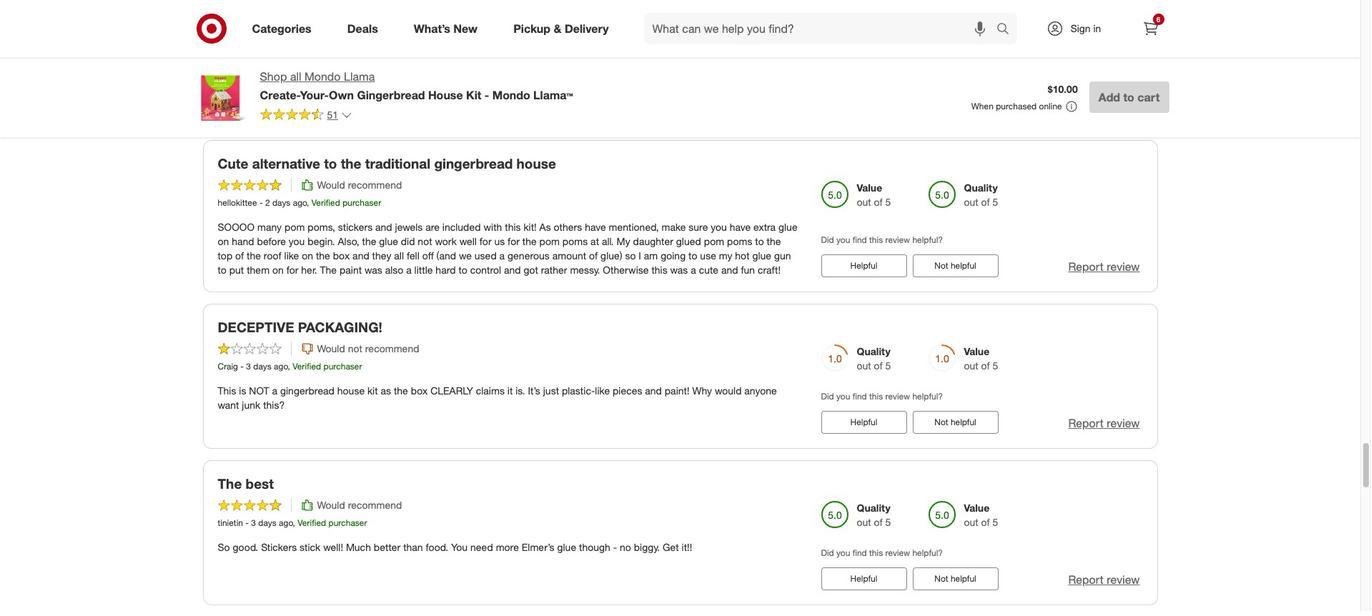 Task type: locate. For each thing, give the bounding box(es) containing it.
2 report review from the top
[[1069, 260, 1140, 274]]

alternative
[[252, 155, 320, 172]]

more right 4 at the top of page
[[586, 65, 609, 77]]

when purchased online
[[971, 101, 1062, 112]]

0 vertical spatial on
[[218, 235, 229, 248]]

find
[[853, 235, 867, 245], [853, 391, 867, 402], [853, 548, 867, 558]]

the up 'them'
[[247, 250, 261, 262]]

find for the best
[[853, 548, 867, 558]]

1 horizontal spatial not
[[418, 235, 432, 248]]

days right the 2
[[272, 197, 291, 208]]

box inside this is not a gingerbread house kit as the box clearly claims it is. it's just plastic-like pieces and paint! why would anyone want junk this?
[[411, 385, 428, 397]]

0 vertical spatial did
[[821, 235, 834, 245]]

2 report from the top
[[1069, 260, 1104, 274]]

0 vertical spatial my
[[439, 65, 453, 77]]

1 vertical spatial would recommend
[[317, 179, 402, 191]]

it!!
[[682, 541, 692, 553]]

0 horizontal spatial got
[[524, 264, 538, 276]]

not helpful button for deceptive packaging!
[[913, 411, 999, 434]]

and left paint!
[[645, 385, 662, 397]]

1 not helpful from the top
[[935, 97, 977, 108]]

3 report review from the top
[[1069, 416, 1140, 431]]

report for deceptive packaging!
[[1069, 416, 1104, 431]]

online
[[1039, 101, 1062, 112]]

3 right tinietin
[[251, 518, 256, 528]]

messy.
[[570, 264, 600, 276]]

1 helpful from the top
[[851, 260, 878, 271]]

0 horizontal spatial my
[[439, 65, 453, 77]]

not for cute alternative to the traditional gingerbread house
[[935, 260, 949, 271]]

0 vertical spatial box
[[333, 250, 350, 262]]

1 vertical spatial my
[[719, 250, 733, 262]]

ago for alternative
[[293, 197, 307, 208]]

would not recommend
[[317, 343, 419, 355]]

helpful for the best
[[851, 573, 878, 584]]

in
[[1094, 22, 1101, 34]]

3 not from the top
[[935, 417, 949, 428]]

1 vertical spatial helpful?
[[913, 391, 943, 402]]

pickup & delivery link
[[501, 13, 627, 44]]

purchaser
[[343, 197, 381, 208], [324, 361, 362, 372], [329, 518, 367, 528]]

have left extra
[[730, 221, 751, 233]]

beautifully
[[376, 65, 422, 77]]

also,
[[338, 235, 359, 248]]

would recommend down cute alternative to the traditional gingerbread house
[[317, 179, 402, 191]]

i inside these gingerbread houses worked beautifully for my granddaughters! i then got 4 more for some visiting children aged 4- 13 and all turned out awesome !!
[[532, 65, 534, 77]]

2 not from the top
[[935, 260, 949, 271]]

1 vertical spatial mondo
[[493, 88, 530, 102]]

1 horizontal spatial got
[[560, 65, 574, 77]]

gingerbread
[[248, 65, 302, 77], [434, 155, 513, 172], [280, 385, 335, 397]]

fell
[[407, 250, 420, 262]]

use
[[700, 250, 716, 262]]

helpful button for the best
[[821, 568, 907, 591]]

as
[[540, 221, 551, 233]]

the left traditional
[[341, 155, 361, 172]]

house up kit!
[[517, 155, 556, 172]]

1 vertical spatial days
[[253, 361, 272, 372]]

2 would from the top
[[317, 179, 345, 191]]

3 report from the top
[[1069, 416, 1104, 431]]

0 horizontal spatial the
[[218, 476, 242, 492]]

soooo
[[218, 221, 255, 233]]

kit!
[[524, 221, 537, 233]]

2 vertical spatial ago
[[279, 518, 293, 528]]

1 horizontal spatial house
[[517, 155, 556, 172]]

2 report review button from the top
[[1069, 259, 1140, 275]]

glue left the though on the left bottom
[[557, 541, 576, 553]]

llama
[[344, 69, 375, 84]]

shop all mondo llama create-your-own gingerbread house kit - mondo llama™
[[260, 69, 573, 102]]

2 horizontal spatial pom
[[704, 235, 724, 248]]

would
[[317, 22, 345, 35], [317, 179, 345, 191], [317, 343, 345, 355], [317, 499, 345, 511]]

recommend up as at the bottom of the page
[[365, 343, 419, 355]]

value for these gingerbread houses worked beautifully for my granddaughters! i then got 4 more for some visiting children aged 4- 13 and all turned out awesome !!
[[964, 25, 990, 37]]

2 vertical spatial helpful?
[[913, 548, 943, 558]]

why
[[692, 385, 712, 397]]

0 vertical spatial would recommend
[[317, 22, 402, 35]]

them
[[247, 264, 270, 276]]

gingerbread up create-
[[248, 65, 302, 77]]

0 vertical spatial i
[[532, 65, 534, 77]]

1 vertical spatial got
[[524, 264, 538, 276]]

the up 'gun'
[[767, 235, 781, 248]]

1 did from the top
[[821, 235, 834, 245]]

2 horizontal spatial all
[[394, 250, 404, 262]]

the right as at the bottom of the page
[[394, 385, 408, 397]]

all
[[290, 69, 301, 84], [218, 79, 228, 91], [394, 250, 404, 262]]

1 find from the top
[[853, 235, 867, 245]]

1 horizontal spatial my
[[719, 250, 733, 262]]

1 horizontal spatial poms
[[727, 235, 753, 248]]

3 helpful from the top
[[951, 417, 977, 428]]

1 horizontal spatial have
[[730, 221, 751, 233]]

more right need
[[496, 541, 519, 553]]

2 vertical spatial would recommend
[[317, 499, 402, 511]]

would for alternative
[[317, 179, 345, 191]]

box down also,
[[333, 250, 350, 262]]

all right shop
[[290, 69, 301, 84]]

1 horizontal spatial more
[[586, 65, 609, 77]]

- right kit
[[485, 88, 489, 102]]

2 horizontal spatial on
[[302, 250, 313, 262]]

to right 'add'
[[1124, 90, 1135, 104]]

2 would recommend from the top
[[317, 179, 402, 191]]

purchaser for alternative
[[343, 197, 381, 208]]

2 vertical spatial quality out of 5
[[857, 502, 891, 528]]

4-
[[752, 65, 761, 77]]

gingerbread inside this is not a gingerbread house kit as the box clearly claims it is. it's just plastic-like pieces and paint! why would anyone want junk this?
[[280, 385, 335, 397]]

are
[[426, 221, 440, 233]]

glued
[[676, 235, 701, 248]]

tinietin - 3 days ago , verified purchaser
[[218, 518, 367, 528]]

on down the roof
[[272, 264, 284, 276]]

my inside soooo many pom poms, stickers and jewels are included with this kit! as others have mentioned, make sure you have extra glue on hand before you begin. also, the glue did not work well for us for the pom poms at all. my daughter glued pom poms to the top of the roof like on the box and they all fell off (and we used a generous amount of glue) so i am going to use my hot glue gun to put them on for her. the paint was also a little hard to control and got rather messy. otherwise this was a cute and fun craft!
[[719, 250, 733, 262]]

helpful for deceptive packaging!
[[951, 417, 977, 428]]

for left some
[[611, 65, 623, 77]]

to right alternative on the left top of the page
[[324, 155, 337, 172]]

4 report from the top
[[1069, 573, 1104, 587]]

1 horizontal spatial pom
[[539, 235, 560, 248]]

not helpful
[[935, 97, 977, 108], [935, 260, 977, 271], [935, 417, 977, 428], [935, 573, 977, 584]]

box inside soooo many pom poms, stickers and jewels are included with this kit! as others have mentioned, make sure you have extra glue on hand before you begin. also, the glue did not work well for us for the pom poms at all. my daughter glued pom poms to the top of the roof like on the box and they all fell off (and we used a generous amount of glue) so i am going to use my hot glue gun to put them on for her. the paint was also a little hard to control and got rather messy. otherwise this was a cute and fun craft!
[[333, 250, 350, 262]]

helpful button for cute alternative to the traditional gingerbread house
[[821, 255, 907, 278]]

helpful
[[851, 260, 878, 271], [851, 417, 878, 428], [851, 573, 878, 584]]

deceptive
[[218, 319, 294, 336]]

mondo up your-
[[305, 69, 341, 84]]

2 did from the top
[[821, 391, 834, 402]]

own
[[329, 88, 354, 102]]

pom down hellokittee - 2 days ago , verified purchaser in the left of the page
[[285, 221, 305, 233]]

0 horizontal spatial have
[[585, 221, 606, 233]]

not helpful for cute alternative to the traditional gingerbread house
[[935, 260, 977, 271]]

box left clearly
[[411, 385, 428, 397]]

search button
[[990, 13, 1024, 47]]

verified down deceptive packaging!
[[293, 361, 321, 372]]

and up 'paint'
[[353, 250, 369, 262]]

stickers
[[338, 221, 373, 233]]

not down packaging!
[[348, 343, 362, 355]]

would up hellokittee - 2 days ago , verified purchaser in the left of the page
[[317, 179, 345, 191]]

, for best
[[293, 518, 295, 528]]

3 find from the top
[[853, 548, 867, 558]]

included
[[442, 221, 481, 233]]

for left her.
[[287, 264, 298, 276]]

2 vertical spatial quality
[[857, 502, 891, 514]]

4 report review button from the top
[[1069, 572, 1140, 588]]

would recommend for alternative
[[317, 179, 402, 191]]

and right 13
[[778, 65, 795, 77]]

got down generous
[[524, 264, 538, 276]]

my inside these gingerbread houses worked beautifully for my granddaughters! i then got 4 more for some visiting children aged 4- 13 and all turned out awesome !!
[[439, 65, 453, 77]]

4 not helpful button from the top
[[913, 568, 999, 591]]

ago up stickers
[[279, 518, 293, 528]]

awesome
[[280, 79, 323, 91]]

report
[[1069, 96, 1104, 110], [1069, 260, 1104, 274], [1069, 416, 1104, 431], [1069, 573, 1104, 587]]

the best
[[218, 476, 274, 492]]

2 vertical spatial did you find this review helpful?
[[821, 548, 943, 558]]

3 would from the top
[[317, 343, 345, 355]]

house
[[517, 155, 556, 172], [337, 385, 365, 397]]

2 helpful from the top
[[951, 260, 977, 271]]

poms up amount
[[563, 235, 588, 248]]

did you find this review helpful? for deceptive packaging!
[[821, 391, 943, 402]]

4 not helpful from the top
[[935, 573, 977, 584]]

this for the best
[[870, 548, 883, 558]]

not helpful for deceptive packaging!
[[935, 417, 977, 428]]

to down extra
[[755, 235, 764, 248]]

3 not helpful from the top
[[935, 417, 977, 428]]

value out of 5
[[964, 25, 998, 52], [857, 182, 891, 208], [964, 345, 998, 372], [964, 502, 998, 528]]

more inside these gingerbread houses worked beautifully for my granddaughters! i then got 4 more for some visiting children aged 4- 13 and all turned out awesome !!
[[586, 65, 609, 77]]

than
[[403, 541, 423, 553]]

1 horizontal spatial was
[[670, 264, 688, 276]]

1 vertical spatial verified
[[293, 361, 321, 372]]

like right the roof
[[284, 250, 299, 262]]

find for cute alternative to the traditional gingerbread house
[[853, 235, 867, 245]]

ago right the 2
[[293, 197, 307, 208]]

verified up poms,
[[312, 197, 340, 208]]

helpful? for cute alternative to the traditional gingerbread house
[[913, 235, 943, 245]]

for left us
[[480, 235, 492, 248]]

2 vertical spatial purchaser
[[329, 518, 367, 528]]

was down going
[[670, 264, 688, 276]]

poms up hot
[[727, 235, 753, 248]]

0 vertical spatial 3
[[246, 361, 251, 372]]

glue up craft!
[[753, 250, 772, 262]]

craig - 3 days ago , verified purchaser
[[218, 361, 362, 372]]

3 would recommend from the top
[[317, 499, 402, 511]]

was down they
[[365, 264, 382, 276]]

1 vertical spatial purchaser
[[324, 361, 362, 372]]

to down we
[[459, 264, 467, 276]]

4 helpful from the top
[[951, 573, 977, 584]]

all inside shop all mondo llama create-your-own gingerbread house kit - mondo llama™
[[290, 69, 301, 84]]

0 horizontal spatial all
[[218, 79, 228, 91]]

recommend up better on the bottom
[[348, 499, 402, 511]]

got inside these gingerbread houses worked beautifully for my granddaughters! i then got 4 more for some visiting children aged 4- 13 and all turned out awesome !!
[[560, 65, 574, 77]]

poms
[[563, 235, 588, 248], [727, 235, 753, 248]]

1 vertical spatial quality
[[857, 345, 891, 358]]

craig
[[218, 361, 238, 372]]

quality out of 5 for deceptive packaging!
[[857, 345, 891, 372]]

report review button for cute alternative to the traditional gingerbread house
[[1069, 259, 1140, 275]]

cute alternative to the traditional gingerbread house
[[218, 155, 556, 172]]

would down packaging!
[[317, 343, 345, 355]]

pom up use
[[704, 235, 724, 248]]

2 was from the left
[[670, 264, 688, 276]]

, up poms,
[[307, 197, 309, 208]]

the up they
[[362, 235, 376, 248]]

recommend for well!
[[348, 499, 402, 511]]

0 horizontal spatial more
[[496, 541, 519, 553]]

would left deals
[[317, 22, 345, 35]]

claims
[[476, 385, 505, 397]]

helpful
[[951, 97, 977, 108], [951, 260, 977, 271], [951, 417, 977, 428], [951, 573, 977, 584]]

0 vertical spatial gingerbread
[[248, 65, 302, 77]]

i
[[532, 65, 534, 77], [639, 250, 641, 262]]

all left fell at the left top
[[394, 250, 404, 262]]

shop
[[260, 69, 287, 84]]

0 vertical spatial got
[[560, 65, 574, 77]]

for right us
[[508, 235, 520, 248]]

3 did you find this review helpful? from the top
[[821, 548, 943, 558]]

0 vertical spatial not
[[418, 235, 432, 248]]

- right craig
[[240, 361, 244, 372]]

purchaser down the would not recommend
[[324, 361, 362, 372]]

0 vertical spatial like
[[284, 250, 299, 262]]

, for packaging!
[[288, 361, 290, 372]]

3 helpful button from the top
[[821, 568, 907, 591]]

1 horizontal spatial ,
[[293, 518, 295, 528]]

helpful for cute alternative to the traditional gingerbread house
[[851, 260, 878, 271]]

1 horizontal spatial box
[[411, 385, 428, 397]]

2 helpful button from the top
[[821, 411, 907, 434]]

helpful for cute alternative to the traditional gingerbread house
[[951, 260, 977, 271]]

0 horizontal spatial mondo
[[305, 69, 341, 84]]

glue right extra
[[779, 221, 798, 233]]

house left kit
[[337, 385, 365, 397]]

is.
[[516, 385, 525, 397]]

,
[[307, 197, 309, 208], [288, 361, 290, 372], [293, 518, 295, 528]]

0 vertical spatial purchaser
[[343, 197, 381, 208]]

rather
[[541, 264, 567, 276]]

not for deceptive packaging!
[[935, 417, 949, 428]]

0 vertical spatial more
[[586, 65, 609, 77]]

0 vertical spatial verified
[[312, 197, 340, 208]]

a down us
[[500, 250, 505, 262]]

verified for best
[[298, 518, 326, 528]]

, up stickers
[[293, 518, 295, 528]]

add to cart
[[1099, 90, 1160, 104]]

0 horizontal spatial like
[[284, 250, 299, 262]]

would
[[715, 385, 742, 397]]

days up not
[[253, 361, 272, 372]]

recommend up worked
[[348, 22, 402, 35]]

2 vertical spatial ,
[[293, 518, 295, 528]]

worked
[[340, 65, 373, 77]]

2 horizontal spatial ,
[[307, 197, 309, 208]]

quality out of 5 for the best
[[857, 502, 891, 528]]

i left then
[[532, 65, 534, 77]]

3 did from the top
[[821, 548, 834, 558]]

mondo down granddaughters!
[[493, 88, 530, 102]]

gingerbread down craig - 3 days ago , verified purchaser
[[280, 385, 335, 397]]

0 horizontal spatial was
[[365, 264, 382, 276]]

1 report review from the top
[[1069, 96, 1140, 110]]

- left the 2
[[260, 197, 263, 208]]

0 horizontal spatial i
[[532, 65, 534, 77]]

you for cute alternative to the traditional gingerbread house
[[837, 235, 850, 245]]

1 vertical spatial gingerbread
[[434, 155, 513, 172]]

1 report review button from the top
[[1069, 95, 1140, 112]]

0 vertical spatial ago
[[293, 197, 307, 208]]

0 vertical spatial helpful button
[[821, 255, 907, 278]]

my left hot
[[719, 250, 733, 262]]

would up well!
[[317, 499, 345, 511]]

0 vertical spatial find
[[853, 235, 867, 245]]

1 helpful? from the top
[[913, 235, 943, 245]]

2 vertical spatial helpful
[[851, 573, 878, 584]]

3 helpful from the top
[[851, 573, 878, 584]]

1 helpful from the top
[[951, 97, 977, 108]]

0 horizontal spatial box
[[333, 250, 350, 262]]

1 vertical spatial 3
[[251, 518, 256, 528]]

and inside this is not a gingerbread house kit as the box clearly claims it is. it's just plastic-like pieces and paint! why would anyone want junk this?
[[645, 385, 662, 397]]

4 not from the top
[[935, 573, 949, 584]]

days up stickers
[[258, 518, 277, 528]]

- left "no"
[[613, 541, 617, 553]]

1 vertical spatial like
[[595, 385, 610, 397]]

value for so good. stickers stick well! much better than food. you need more elmer's glue though - no biggy. get it!!
[[964, 502, 990, 514]]

on up her.
[[302, 250, 313, 262]]

house
[[428, 88, 463, 102]]

cute
[[699, 264, 719, 276]]

0 vertical spatial helpful?
[[913, 235, 943, 245]]

recommend
[[348, 22, 402, 35], [348, 179, 402, 191], [365, 343, 419, 355], [348, 499, 402, 511]]

categories
[[252, 21, 312, 35]]

1 vertical spatial did
[[821, 391, 834, 402]]

1 vertical spatial not
[[348, 343, 362, 355]]

1 did you find this review helpful? from the top
[[821, 235, 943, 245]]

was
[[365, 264, 382, 276], [670, 264, 688, 276]]

value out of 5 for this is not a gingerbread house kit as the box clearly claims it is. it's just plastic-like pieces and paint! why would anyone want junk this?
[[964, 345, 998, 372]]

0 vertical spatial ,
[[307, 197, 309, 208]]

i right the so
[[639, 250, 641, 262]]

- for cute alternative to the traditional gingerbread house
[[260, 197, 263, 208]]

though
[[579, 541, 611, 553]]

days for best
[[258, 518, 277, 528]]

3 not helpful button from the top
[[913, 411, 999, 434]]

4 would from the top
[[317, 499, 345, 511]]

1 vertical spatial i
[[639, 250, 641, 262]]

1 vertical spatial ,
[[288, 361, 290, 372]]

2 not helpful button from the top
[[913, 255, 999, 278]]

2 helpful? from the top
[[913, 391, 943, 402]]

1 horizontal spatial i
[[639, 250, 641, 262]]

, down deceptive packaging!
[[288, 361, 290, 372]]

would recommend up much
[[317, 499, 402, 511]]

1 vertical spatial box
[[411, 385, 428, 397]]

not up off
[[418, 235, 432, 248]]

did you find this review helpful? for cute alternative to the traditional gingerbread house
[[821, 235, 943, 245]]

would recommend up worked
[[317, 22, 402, 35]]

0 vertical spatial helpful
[[851, 260, 878, 271]]

1 helpful button from the top
[[821, 255, 907, 278]]

on
[[218, 235, 229, 248], [302, 250, 313, 262], [272, 264, 284, 276]]

0 vertical spatial quality
[[964, 182, 998, 194]]

pom
[[285, 221, 305, 233], [539, 235, 560, 248], [704, 235, 724, 248]]

1 vertical spatial more
[[496, 541, 519, 553]]

1 vertical spatial did you find this review helpful?
[[821, 391, 943, 402]]

purchaser up "stickers"
[[343, 197, 381, 208]]

- right tinietin
[[245, 518, 249, 528]]

for up house
[[424, 65, 436, 77]]

0 vertical spatial did you find this review helpful?
[[821, 235, 943, 245]]

top
[[218, 250, 233, 262]]

verified for packaging!
[[293, 361, 321, 372]]

purchaser up much
[[329, 518, 367, 528]]

helpful button for deceptive packaging!
[[821, 411, 907, 434]]

search
[[990, 23, 1024, 37]]

report review
[[1069, 96, 1140, 110], [1069, 260, 1140, 274], [1069, 416, 1140, 431], [1069, 573, 1140, 587]]

have up at
[[585, 221, 606, 233]]

2 vertical spatial did
[[821, 548, 834, 558]]

quality
[[964, 182, 998, 194], [857, 345, 891, 358], [857, 502, 891, 514]]

otherwise
[[603, 264, 649, 276]]

control
[[470, 264, 501, 276]]

you for deceptive packaging!
[[837, 391, 850, 402]]

13
[[764, 65, 775, 77]]

her.
[[301, 264, 317, 276]]

on up the "top"
[[218, 235, 229, 248]]

1 vertical spatial ago
[[274, 361, 288, 372]]

1 horizontal spatial like
[[595, 385, 610, 397]]

ago up this?
[[274, 361, 288, 372]]

0 vertical spatial the
[[320, 264, 337, 276]]

1 vertical spatial find
[[853, 391, 867, 402]]

0 vertical spatial days
[[272, 197, 291, 208]]

my up house
[[439, 65, 453, 77]]

a up this?
[[272, 385, 277, 397]]

2 vertical spatial verified
[[298, 518, 326, 528]]

2 not helpful from the top
[[935, 260, 977, 271]]

value out of 5 for so good. stickers stick well! much better than food. you need more elmer's glue though - no biggy. get it!!
[[964, 502, 998, 528]]

2 vertical spatial helpful button
[[821, 568, 907, 591]]

3 right craig
[[246, 361, 251, 372]]

like left pieces
[[595, 385, 610, 397]]

you for the best
[[837, 548, 850, 558]]

report review for deceptive packaging!
[[1069, 416, 1140, 431]]

0 horizontal spatial house
[[337, 385, 365, 397]]

1 vertical spatial quality out of 5
[[857, 345, 891, 372]]

pickup & delivery
[[514, 21, 609, 35]]

the right her.
[[320, 264, 337, 276]]

verified for alternative
[[312, 197, 340, 208]]

1 would from the top
[[317, 22, 345, 35]]

got left 4 at the top of page
[[560, 65, 574, 77]]

2 helpful from the top
[[851, 417, 878, 428]]

when
[[971, 101, 994, 112]]

sign
[[1071, 22, 1091, 34]]

2 find from the top
[[853, 391, 867, 402]]

1 not helpful button from the top
[[913, 91, 999, 114]]

2 did you find this review helpful? from the top
[[821, 391, 943, 402]]

4 report review from the top
[[1069, 573, 1140, 587]]

what's new
[[414, 21, 478, 35]]

0 horizontal spatial ,
[[288, 361, 290, 372]]

all down these
[[218, 79, 228, 91]]

review
[[1107, 96, 1140, 110], [886, 235, 910, 245], [1107, 260, 1140, 274], [886, 391, 910, 402], [1107, 416, 1140, 431], [886, 548, 910, 558], [1107, 573, 1140, 587]]

3 helpful? from the top
[[913, 548, 943, 558]]

not inside soooo many pom poms, stickers and jewels are included with this kit! as others have mentioned, make sure you have extra glue on hand before you begin. also, the glue did not work well for us for the pom poms at all. my daughter glued pom poms to the top of the roof like on the box and they all fell off (and we used a generous amount of glue) so i am going to use my hot glue gun to put them on for her. the paint was also a little hard to control and got rather messy. otherwise this was a cute and fun craft!
[[418, 235, 432, 248]]

gingerbread up included
[[434, 155, 513, 172]]

1 vertical spatial helpful button
[[821, 411, 907, 434]]

pom down as
[[539, 235, 560, 248]]

3 report review button from the top
[[1069, 416, 1140, 432]]

1 have from the left
[[585, 221, 606, 233]]

put
[[229, 264, 244, 276]]

did for cute alternative to the traditional gingerbread house
[[821, 235, 834, 245]]

0 horizontal spatial poms
[[563, 235, 588, 248]]

recommend down cute alternative to the traditional gingerbread house
[[348, 179, 402, 191]]

verified up stick on the bottom of the page
[[298, 518, 326, 528]]

like inside soooo many pom poms, stickers and jewels are included with this kit! as others have mentioned, make sure you have extra glue on hand before you begin. also, the glue did not work well for us for the pom poms at all. my daughter glued pom poms to the top of the roof like on the box and they all fell off (and we used a generous amount of glue) so i am going to use my hot glue gun to put them on for her. the paint was also a little hard to control and got rather messy. otherwise this was a cute and fun craft!
[[284, 250, 299, 262]]



Task type: vqa. For each thing, say whether or not it's contained in the screenshot.
the skill for Learning Skill Coding; Creative Thinking; Creativity; Fine Motor Skills; Gr
no



Task type: describe. For each thing, give the bounding box(es) containing it.
to down glued on the top of page
[[689, 250, 697, 262]]

0 horizontal spatial pom
[[285, 221, 305, 233]]

they
[[372, 250, 391, 262]]

3 for the
[[251, 518, 256, 528]]

, for alternative
[[307, 197, 309, 208]]

a right also
[[406, 264, 412, 276]]

others
[[554, 221, 582, 233]]

would recommend for best
[[317, 499, 402, 511]]

a left the cute
[[691, 264, 696, 276]]

0 vertical spatial quality out of 5
[[964, 182, 998, 208]]

report for cute alternative to the traditional gingerbread house
[[1069, 260, 1104, 274]]

51
[[327, 109, 338, 121]]

and left fun
[[721, 264, 738, 276]]

glue)
[[601, 250, 622, 262]]

all inside these gingerbread houses worked beautifully for my granddaughters! i then got 4 more for some visiting children aged 4- 13 and all turned out awesome !!
[[218, 79, 228, 91]]

and down generous
[[504, 264, 521, 276]]

these
[[218, 65, 245, 77]]

before
[[257, 235, 286, 248]]

purchaser for best
[[329, 518, 367, 528]]

1 would recommend from the top
[[317, 22, 402, 35]]

would for packaging!
[[317, 343, 345, 355]]

houses
[[305, 65, 337, 77]]

want
[[218, 399, 239, 411]]

report for the best
[[1069, 573, 1104, 587]]

1 poms from the left
[[563, 235, 588, 248]]

2 vertical spatial on
[[272, 264, 284, 276]]

all inside soooo many pom poms, stickers and jewels are included with this kit! as others have mentioned, make sure you have extra glue on hand before you begin. also, the glue did not work well for us for the pom poms at all. my daughter glued pom poms to the top of the roof like on the box and they all fell off (and we used a generous amount of glue) so i am going to use my hot glue gun to put them on for her. the paint was also a little hard to control and got rather messy. otherwise this was a cute and fun craft!
[[394, 250, 404, 262]]

gingerbread
[[357, 88, 425, 102]]

at
[[591, 235, 599, 248]]

gingerbread inside these gingerbread houses worked beautifully for my granddaughters! i then got 4 more for some visiting children aged 4- 13 and all turned out awesome !!
[[248, 65, 302, 77]]

little
[[414, 264, 433, 276]]

ago for packaging!
[[274, 361, 288, 372]]

quality for best
[[857, 502, 891, 514]]

aged
[[726, 65, 749, 77]]

2
[[265, 197, 270, 208]]

biggy.
[[634, 541, 660, 553]]

days for packaging!
[[253, 361, 272, 372]]

this for deceptive packaging!
[[870, 391, 883, 402]]

well!
[[323, 541, 343, 553]]

a inside this is not a gingerbread house kit as the box clearly claims it is. it's just plastic-like pieces and paint! why would anyone want junk this?
[[272, 385, 277, 397]]

did you find this review helpful? for the best
[[821, 548, 943, 558]]

paint!
[[665, 385, 690, 397]]

deceptive packaging!
[[218, 319, 382, 336]]

what's
[[414, 21, 450, 35]]

report review for the best
[[1069, 573, 1140, 587]]

did for the best
[[821, 548, 834, 558]]

0 horizontal spatial not
[[348, 343, 362, 355]]

0 vertical spatial mondo
[[305, 69, 341, 84]]

traditional
[[365, 155, 431, 172]]

i inside soooo many pom poms, stickers and jewels are included with this kit! as others have mentioned, make sure you have extra glue on hand before you begin. also, the glue did not work well for us for the pom poms at all. my daughter glued pom poms to the top of the roof like on the box and they all fell off (and we used a generous amount of glue) so i am going to use my hot glue gun to put them on for her. the paint was also a little hard to control and got rather messy. otherwise this was a cute and fun craft!
[[639, 250, 641, 262]]

is
[[239, 385, 246, 397]]

- for the best
[[245, 518, 249, 528]]

4
[[577, 65, 583, 77]]

1 vertical spatial on
[[302, 250, 313, 262]]

some
[[626, 65, 651, 77]]

helpful? for deceptive packaging!
[[913, 391, 943, 402]]

recommend for stickers
[[348, 179, 402, 191]]

packaging!
[[298, 319, 382, 336]]

1 report from the top
[[1069, 96, 1104, 110]]

tinietin
[[218, 518, 243, 528]]

so
[[218, 541, 230, 553]]

find for deceptive packaging!
[[853, 391, 867, 402]]

to left put
[[218, 264, 227, 276]]

days for alternative
[[272, 197, 291, 208]]

add
[[1099, 90, 1121, 104]]

the down begin.
[[316, 250, 330, 262]]

hard
[[436, 264, 456, 276]]

paint
[[340, 264, 362, 276]]

quality for packaging!
[[857, 345, 891, 358]]

not for the best
[[935, 573, 949, 584]]

3 for deceptive
[[246, 361, 251, 372]]

my
[[617, 235, 630, 248]]

extra
[[754, 221, 776, 233]]

51 link
[[260, 108, 353, 124]]

1 not from the top
[[935, 97, 949, 108]]

sign in link
[[1034, 13, 1124, 44]]

!!
[[325, 79, 331, 91]]

recommend for beautifully
[[348, 22, 402, 35]]

report review button for the best
[[1069, 572, 1140, 588]]

helpful for the best
[[951, 573, 977, 584]]

image of create-your-own gingerbread house kit - mondo llama™ image
[[191, 69, 248, 126]]

0 vertical spatial house
[[517, 155, 556, 172]]

this for cute alternative to the traditional gingerbread house
[[870, 235, 883, 245]]

like inside this is not a gingerbread house kit as the box clearly claims it is. it's just plastic-like pieces and paint! why would anyone want junk this?
[[595, 385, 610, 397]]

out inside these gingerbread houses worked beautifully for my granddaughters! i then got 4 more for some visiting children aged 4- 13 and all turned out awesome !!
[[262, 79, 277, 91]]

you
[[451, 541, 468, 553]]

0 horizontal spatial on
[[218, 235, 229, 248]]

1 was from the left
[[365, 264, 382, 276]]

What can we help you find? suggestions appear below search field
[[644, 13, 1000, 44]]

ago for best
[[279, 518, 293, 528]]

not helpful button for the best
[[913, 568, 999, 591]]

jewels
[[395, 221, 423, 233]]

granddaughters!
[[455, 65, 529, 77]]

kit
[[368, 385, 378, 397]]

what's new link
[[402, 13, 496, 44]]

helpful for deceptive packaging!
[[851, 417, 878, 428]]

$10.00
[[1048, 83, 1078, 95]]

glue up they
[[379, 235, 398, 248]]

also
[[385, 264, 403, 276]]

purchaser for packaging!
[[324, 361, 362, 372]]

value out of 5 for these gingerbread houses worked beautifully for my granddaughters! i then got 4 more for some visiting children aged 4- 13 and all turned out awesome !!
[[964, 25, 998, 52]]

add to cart button
[[1089, 82, 1169, 113]]

- for deceptive packaging!
[[240, 361, 244, 372]]

(and
[[437, 250, 456, 262]]

going
[[661, 250, 686, 262]]

2 have from the left
[[730, 221, 751, 233]]

6
[[1157, 15, 1161, 24]]

value for this is not a gingerbread house kit as the box clearly claims it is. it's just plastic-like pieces and paint! why would anyone want junk this?
[[964, 345, 990, 358]]

report review for cute alternative to the traditional gingerbread house
[[1069, 260, 1140, 274]]

children
[[688, 65, 723, 77]]

just
[[543, 385, 559, 397]]

to inside button
[[1124, 90, 1135, 104]]

amount
[[553, 250, 586, 262]]

hellokittee
[[218, 197, 257, 208]]

1 vertical spatial the
[[218, 476, 242, 492]]

hot
[[735, 250, 750, 262]]

purchased
[[996, 101, 1037, 112]]

and left jewels
[[375, 221, 392, 233]]

these gingerbread houses worked beautifully for my granddaughters! i then got 4 more for some visiting children aged 4- 13 and all turned out awesome !!
[[218, 65, 795, 91]]

llama™
[[533, 88, 573, 102]]

delivery
[[565, 21, 609, 35]]

and inside these gingerbread houses worked beautifully for my granddaughters! i then got 4 more for some visiting children aged 4- 13 and all turned out awesome !!
[[778, 65, 795, 77]]

no
[[620, 541, 631, 553]]

off
[[422, 250, 434, 262]]

generous
[[508, 250, 550, 262]]

it's
[[528, 385, 540, 397]]

daughter
[[633, 235, 673, 248]]

&
[[554, 21, 562, 35]]

make
[[662, 221, 686, 233]]

begin.
[[308, 235, 335, 248]]

cute
[[218, 155, 248, 172]]

not helpful for the best
[[935, 573, 977, 584]]

helpful? for the best
[[913, 548, 943, 558]]

the inside soooo many pom poms, stickers and jewels are included with this kit! as others have mentioned, make sure you have extra glue on hand before you begin. also, the glue did not work well for us for the pom poms at all. my daughter glued pom poms to the top of the roof like on the box and they all fell off (and we used a generous amount of glue) so i am going to use my hot glue gun to put them on for her. the paint was also a little hard to control and got rather messy. otherwise this was a cute and fun craft!
[[320, 264, 337, 276]]

better
[[374, 541, 401, 553]]

the inside this is not a gingerbread house kit as the box clearly claims it is. it's just plastic-like pieces and paint! why would anyone want junk this?
[[394, 385, 408, 397]]

kit
[[466, 88, 482, 102]]

visiting
[[654, 65, 685, 77]]

fun
[[741, 264, 755, 276]]

house inside this is not a gingerbread house kit as the box clearly claims it is. it's just plastic-like pieces and paint! why would anyone want junk this?
[[337, 385, 365, 397]]

did for deceptive packaging!
[[821, 391, 834, 402]]

2 poms from the left
[[727, 235, 753, 248]]

the down kit!
[[522, 235, 537, 248]]

sure
[[689, 221, 708, 233]]

pickup
[[514, 21, 551, 35]]

6 link
[[1135, 13, 1167, 44]]

report review button for deceptive packaging!
[[1069, 416, 1140, 432]]

best
[[246, 476, 274, 492]]

would for best
[[317, 499, 345, 511]]

- inside shop all mondo llama create-your-own gingerbread house kit - mondo llama™
[[485, 88, 489, 102]]

not helpful button for cute alternative to the traditional gingerbread house
[[913, 255, 999, 278]]

plastic-
[[562, 385, 595, 397]]

categories link
[[240, 13, 329, 44]]

1 horizontal spatial mondo
[[493, 88, 530, 102]]

work
[[435, 235, 457, 248]]

got inside soooo many pom poms, stickers and jewels are included with this kit! as others have mentioned, make sure you have extra glue on hand before you begin. also, the glue did not work well for us for the pom poms at all. my daughter glued pom poms to the top of the roof like on the box and they all fell off (and we used a generous amount of glue) so i am going to use my hot glue gun to put them on for her. the paint was also a little hard to control and got rather messy. otherwise this was a cute and fun craft!
[[524, 264, 538, 276]]

did
[[401, 235, 415, 248]]

granny
[[218, 41, 245, 52]]



